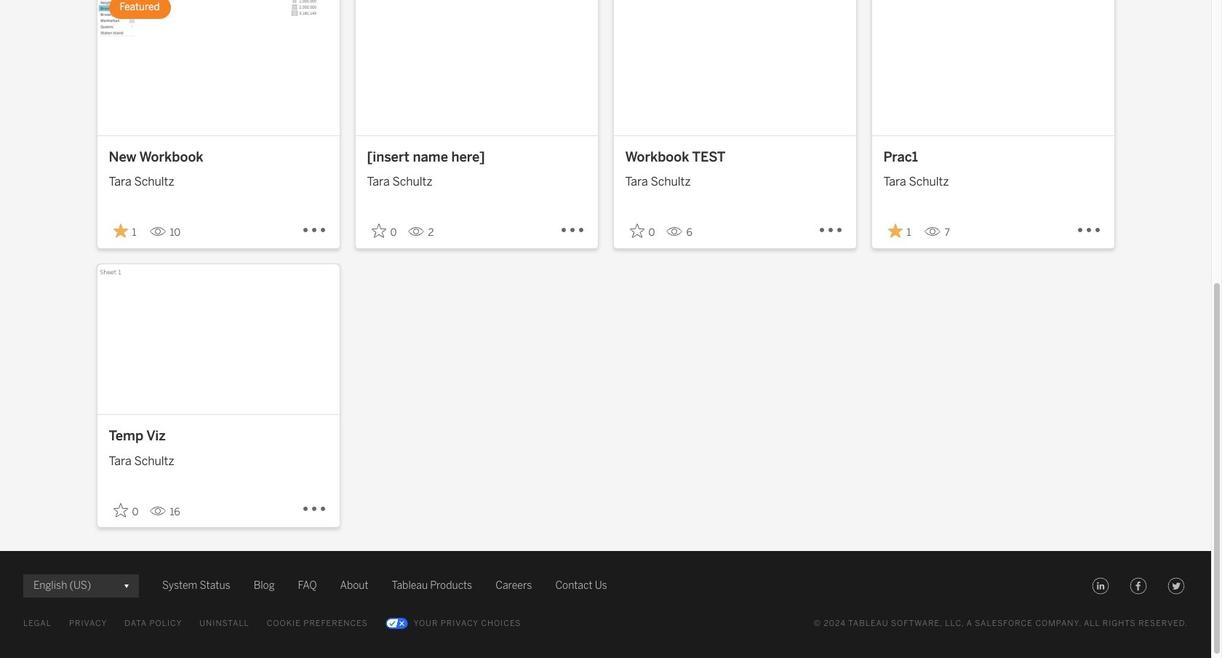 Task type: describe. For each thing, give the bounding box(es) containing it.
more actions image for add favorite button to the left
[[302, 496, 328, 523]]

1 remove favorite button from the left
[[109, 219, 144, 243]]

0 horizontal spatial add favorite button
[[109, 498, 144, 522]]

add favorite image
[[372, 224, 386, 238]]

2 horizontal spatial add favorite button
[[626, 219, 661, 243]]

add favorite image for add favorite button to the right
[[630, 224, 645, 238]]

remove favorite image for second remove favorite button from the right
[[113, 224, 128, 238]]

selected language element
[[33, 574, 129, 598]]

featured element
[[109, 0, 171, 19]]



Task type: vqa. For each thing, say whether or not it's contained in the screenshot.
authors
no



Task type: locate. For each thing, give the bounding box(es) containing it.
0 horizontal spatial remove favorite image
[[113, 224, 128, 238]]

1 more actions image from the left
[[302, 217, 328, 244]]

1 horizontal spatial add favorite button
[[367, 219, 402, 243]]

0 horizontal spatial remove favorite button
[[109, 219, 144, 243]]

more actions image for second remove favorite button from the right
[[302, 217, 328, 244]]

1 horizontal spatial add favorite image
[[630, 224, 645, 238]]

workbook thumbnail image
[[97, 0, 340, 135], [356, 0, 598, 135], [614, 0, 856, 135], [872, 0, 1115, 135], [97, 264, 340, 414]]

remove favorite image
[[113, 224, 128, 238], [888, 224, 903, 238]]

2 remove favorite image from the left
[[888, 224, 903, 238]]

1 horizontal spatial more actions image
[[560, 217, 586, 244]]

1 vertical spatial add favorite image
[[113, 503, 128, 517]]

1 vertical spatial more actions image
[[302, 496, 328, 523]]

2 remove favorite button from the left
[[884, 219, 919, 243]]

remove favorite image for 1st remove favorite button from right
[[888, 224, 903, 238]]

add favorite image
[[630, 224, 645, 238], [113, 503, 128, 517]]

more actions image for add favorite button to the middle
[[560, 217, 586, 244]]

1 horizontal spatial remove favorite button
[[884, 219, 919, 243]]

1 remove favorite image from the left
[[113, 224, 128, 238]]

0 horizontal spatial more actions image
[[302, 217, 328, 244]]

0 vertical spatial add favorite image
[[630, 224, 645, 238]]

0 vertical spatial more actions image
[[819, 217, 845, 244]]

2 more actions image from the left
[[560, 217, 586, 244]]

1 horizontal spatial remove favorite image
[[888, 224, 903, 238]]

Remove Favorite button
[[109, 219, 144, 243], [884, 219, 919, 243]]

1 horizontal spatial more actions image
[[819, 217, 845, 244]]

Add Favorite button
[[367, 219, 402, 243], [626, 219, 661, 243], [109, 498, 144, 522]]

more actions image
[[302, 217, 328, 244], [560, 217, 586, 244]]

more actions image for add favorite button to the right
[[819, 217, 845, 244]]

0 horizontal spatial add favorite image
[[113, 503, 128, 517]]

more actions image
[[819, 217, 845, 244], [302, 496, 328, 523]]

0 horizontal spatial more actions image
[[302, 496, 328, 523]]

add favorite image for add favorite button to the left
[[113, 503, 128, 517]]



